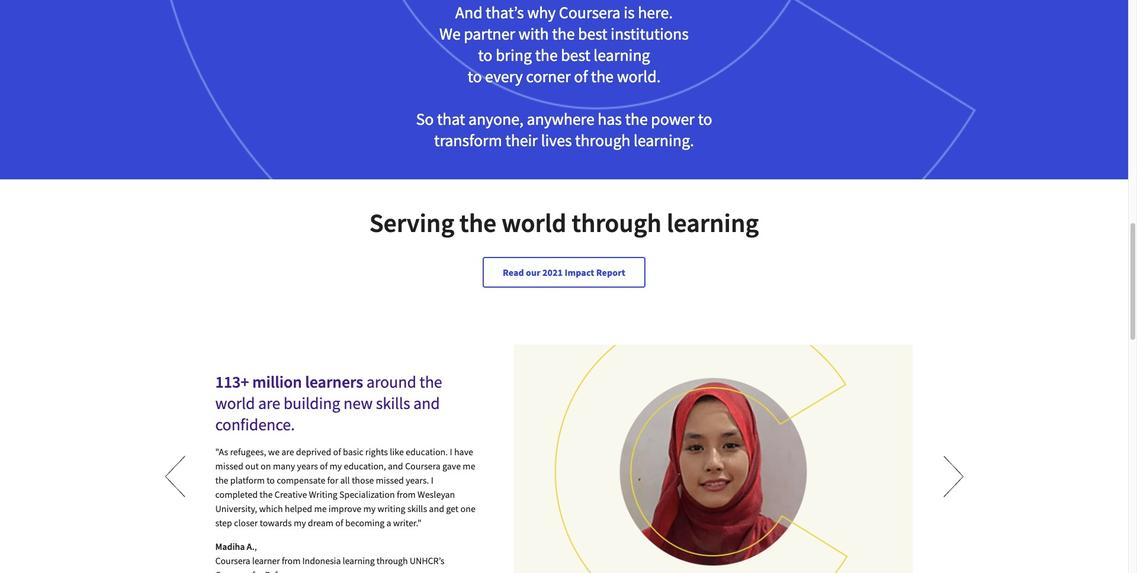 Task type: locate. For each thing, give the bounding box(es) containing it.
of right corner at the top
[[574, 66, 588, 87]]

a.
[[247, 541, 255, 553]]

for down learner
[[252, 569, 263, 574]]

partner
[[464, 23, 515, 45]]

lives
[[541, 130, 572, 151]]

those
[[352, 475, 374, 486]]

compensate
[[277, 475, 325, 486]]

the
[[552, 23, 575, 45], [535, 45, 558, 66], [591, 66, 614, 87], [625, 109, 648, 130], [460, 207, 497, 239], [420, 372, 442, 393], [215, 475, 228, 486], [260, 489, 273, 501]]

1 vertical spatial are
[[282, 446, 294, 458]]

anyone,
[[469, 109, 524, 130]]

world for are
[[215, 393, 255, 414]]

1 horizontal spatial are
[[282, 446, 294, 458]]

get
[[446, 503, 459, 515]]

2 vertical spatial through
[[377, 555, 408, 567]]

my
[[330, 460, 342, 472], [363, 503, 376, 515], [294, 517, 306, 529]]

from inside madiha a. , coursera learner from indonesia learning through unhcr's coursera for refugees program
[[282, 555, 301, 567]]

through right lives
[[575, 130, 631, 151]]

2021
[[543, 267, 563, 279]]

through
[[575, 130, 631, 151], [572, 207, 662, 239], [377, 555, 408, 567]]

0 vertical spatial and
[[414, 393, 440, 414]]

becoming
[[345, 517, 385, 529]]

read our 2021 impact report link
[[483, 257, 646, 288]]

0 horizontal spatial me
[[314, 503, 327, 515]]

me up dream
[[314, 503, 327, 515]]

are inside around the world are building new skills and confidence.
[[258, 393, 280, 414]]

the inside around the world are building new skills and confidence.
[[420, 372, 442, 393]]

serving the world through learning
[[370, 207, 759, 239]]

missed down "as
[[215, 460, 243, 472]]

to left bring
[[478, 45, 493, 66]]

1 vertical spatial my
[[363, 503, 376, 515]]

basic
[[343, 446, 364, 458]]

has
[[598, 109, 622, 130]]

2 horizontal spatial my
[[363, 503, 376, 515]]

0 vertical spatial are
[[258, 393, 280, 414]]

1 vertical spatial from
[[282, 555, 301, 567]]

1 horizontal spatial world
[[502, 207, 567, 239]]

0 vertical spatial skills
[[376, 393, 410, 414]]

best left 'is'
[[578, 23, 608, 45]]

world up our
[[502, 207, 567, 239]]

1 horizontal spatial learning
[[594, 45, 650, 66]]

0 horizontal spatial my
[[294, 517, 306, 529]]

me down have
[[463, 460, 476, 472]]

to right power
[[698, 109, 713, 130]]

their
[[506, 130, 538, 151]]

i up wesleyan
[[431, 475, 434, 486]]

1 vertical spatial me
[[314, 503, 327, 515]]

0 vertical spatial missed
[[215, 460, 243, 472]]

through left unhcr's on the left bottom of page
[[377, 555, 408, 567]]

from
[[397, 489, 416, 501], [282, 555, 301, 567]]

1 horizontal spatial i
[[450, 446, 453, 458]]

my down specialization
[[363, 503, 376, 515]]

best
[[578, 23, 608, 45], [561, 45, 591, 66]]

1 horizontal spatial from
[[397, 489, 416, 501]]

platform
[[230, 475, 265, 486]]

dream
[[308, 517, 334, 529]]

corner
[[526, 66, 571, 87]]

completed
[[215, 489, 258, 501]]

right arrow image
[[928, 452, 977, 502]]

new
[[344, 393, 373, 414]]

a
[[387, 517, 391, 529]]

from down years.
[[397, 489, 416, 501]]

113+ million learners
[[215, 372, 367, 393]]

1 vertical spatial skills
[[407, 503, 427, 515]]

the inside the so that anyone, anywhere has the power to transform their lives through learning.
[[625, 109, 648, 130]]

of inside and that's why coursera is here. we partner with the best institutions to bring the best learning to every corner of the world.
[[574, 66, 588, 87]]

coursera
[[559, 2, 621, 23], [405, 460, 441, 472], [215, 555, 250, 567], [215, 569, 250, 574]]

world for through
[[502, 207, 567, 239]]

to down "on"
[[267, 475, 275, 486]]

me
[[463, 460, 476, 472], [314, 503, 327, 515]]

"as
[[215, 446, 228, 458]]

0 horizontal spatial for
[[252, 569, 263, 574]]

1 horizontal spatial for
[[327, 475, 338, 486]]

skills up writer."
[[407, 503, 427, 515]]

towards
[[260, 517, 292, 529]]

institutions
[[611, 23, 689, 45]]

for
[[327, 475, 338, 486], [252, 569, 263, 574]]

that's
[[486, 2, 524, 23]]

are inside '"as refugees, we are deprived of basic rights like education. i have missed out on many years of my education, and coursera gave me the platform to compensate for all those missed years. i completed the creative writing specialization from wesleyan university, which helped me improve my writing skills and get one step closer towards my dream of becoming a writer."'
[[282, 446, 294, 458]]

are
[[258, 393, 280, 414], [282, 446, 294, 458]]

and down like
[[388, 460, 403, 472]]

for left all
[[327, 475, 338, 486]]

from inside '"as refugees, we are deprived of basic rights like education. i have missed out on many years of my education, and coursera gave me the platform to compensate for all those missed years. i completed the creative writing specialization from wesleyan university, which helped me improve my writing skills and get one step closer towards my dream of becoming a writer."'
[[397, 489, 416, 501]]

creative
[[275, 489, 307, 501]]

through up 'report'
[[572, 207, 662, 239]]

1 vertical spatial learning
[[667, 207, 759, 239]]

years.
[[406, 475, 429, 486]]

0 vertical spatial learning
[[594, 45, 650, 66]]

my up all
[[330, 460, 342, 472]]

1 horizontal spatial missed
[[376, 475, 404, 486]]

i left have
[[450, 446, 453, 458]]

0 horizontal spatial learning
[[343, 555, 375, 567]]

71 million learners image
[[514, 345, 913, 574]]

2 vertical spatial and
[[429, 503, 444, 515]]

read
[[503, 267, 524, 279]]

for inside madiha a. , coursera learner from indonesia learning through unhcr's coursera for refugees program
[[252, 569, 263, 574]]

read our 2021 impact report button
[[483, 257, 646, 288]]

from up refugees
[[282, 555, 301, 567]]

writer."
[[393, 517, 422, 529]]

0 horizontal spatial i
[[431, 475, 434, 486]]

0 horizontal spatial from
[[282, 555, 301, 567]]

i
[[450, 446, 453, 458], [431, 475, 434, 486]]

learning
[[594, 45, 650, 66], [667, 207, 759, 239], [343, 555, 375, 567]]

education,
[[344, 460, 386, 472]]

1 horizontal spatial my
[[330, 460, 342, 472]]

to left the every
[[468, 66, 482, 87]]

so that anyone, anywhere has the power to transform their lives through learning.
[[416, 109, 713, 151]]

closer
[[234, 517, 258, 529]]

impact
[[565, 267, 595, 279]]

learning inside madiha a. , coursera learner from indonesia learning through unhcr's coursera for refugees program
[[343, 555, 375, 567]]

so
[[416, 109, 434, 130]]

transform
[[434, 130, 502, 151]]

0 vertical spatial for
[[327, 475, 338, 486]]

out
[[245, 460, 259, 472]]

serving
[[370, 207, 455, 239]]

2 vertical spatial my
[[294, 517, 306, 529]]

skills inside around the world are building new skills and confidence.
[[376, 393, 410, 414]]

through inside the so that anyone, anywhere has the power to transform their lives through learning.
[[575, 130, 631, 151]]

missed up specialization
[[376, 475, 404, 486]]

my down helped
[[294, 517, 306, 529]]

improve
[[329, 503, 362, 515]]

1 vertical spatial i
[[431, 475, 434, 486]]

0 horizontal spatial are
[[258, 393, 280, 414]]

indonesia
[[302, 555, 341, 567]]

0 vertical spatial world
[[502, 207, 567, 239]]

and up education.
[[414, 393, 440, 414]]

world up refugees,
[[215, 393, 255, 414]]

0 vertical spatial through
[[575, 130, 631, 151]]

1 vertical spatial world
[[215, 393, 255, 414]]

and down wesleyan
[[429, 503, 444, 515]]

missed
[[215, 460, 243, 472], [376, 475, 404, 486]]

through inside madiha a. , coursera learner from indonesia learning through unhcr's coursera for refugees program
[[377, 555, 408, 567]]

world inside around the world are building new skills and confidence.
[[215, 393, 255, 414]]

skills right new at the bottom left
[[376, 393, 410, 414]]

skills
[[376, 393, 410, 414], [407, 503, 427, 515]]

are right we
[[282, 446, 294, 458]]

0 vertical spatial me
[[463, 460, 476, 472]]

1 vertical spatial for
[[252, 569, 263, 574]]

1 horizontal spatial me
[[463, 460, 476, 472]]

to
[[478, 45, 493, 66], [468, 66, 482, 87], [698, 109, 713, 130], [267, 475, 275, 486]]

specialization
[[339, 489, 395, 501]]

are left 'building'
[[258, 393, 280, 414]]

0 vertical spatial from
[[397, 489, 416, 501]]

of left basic
[[333, 446, 341, 458]]

0 horizontal spatial world
[[215, 393, 255, 414]]

2 vertical spatial learning
[[343, 555, 375, 567]]

of
[[574, 66, 588, 87], [333, 446, 341, 458], [320, 460, 328, 472], [336, 517, 343, 529]]

power
[[651, 109, 695, 130]]



Task type: vqa. For each thing, say whether or not it's contained in the screenshot.
Coursera Announcing
no



Task type: describe. For each thing, give the bounding box(es) containing it.
helped
[[285, 503, 312, 515]]

and
[[456, 2, 483, 23]]

"as refugees, we are deprived of basic rights like education. i have missed out on many years of my education, and coursera gave me the platform to compensate for all those missed years. i completed the creative writing specialization from wesleyan university, which helped me improve my writing skills and get one step closer towards my dream of becoming a writer."
[[215, 446, 476, 529]]

best right 'with'
[[561, 45, 591, 66]]

of down improve
[[336, 517, 343, 529]]

refugees
[[265, 569, 300, 574]]

which
[[259, 503, 283, 515]]

have
[[454, 446, 473, 458]]

around
[[367, 372, 416, 393]]

wesleyan
[[418, 489, 455, 501]]

step
[[215, 517, 232, 529]]

1 vertical spatial missed
[[376, 475, 404, 486]]

university,
[[215, 503, 257, 515]]

why
[[527, 2, 556, 23]]

are for building
[[258, 393, 280, 414]]

left arrow image
[[152, 452, 201, 502]]

to inside the so that anyone, anywhere has the power to transform their lives through learning.
[[698, 109, 713, 130]]

one
[[461, 503, 476, 515]]

million
[[252, 372, 302, 393]]

madiha
[[215, 541, 245, 553]]

0 vertical spatial i
[[450, 446, 453, 458]]

and inside around the world are building new skills and confidence.
[[414, 393, 440, 414]]

all
[[340, 475, 350, 486]]

on
[[261, 460, 271, 472]]

world.
[[617, 66, 661, 87]]

1 vertical spatial through
[[572, 207, 662, 239]]

building
[[284, 393, 340, 414]]

2 horizontal spatial learning
[[667, 207, 759, 239]]

that
[[437, 109, 465, 130]]

around the world are building new skills and confidence.
[[215, 372, 442, 436]]

113+
[[215, 372, 249, 393]]

madiha a. , coursera learner from indonesia learning through unhcr's coursera for refugees program
[[215, 541, 445, 574]]

0 vertical spatial my
[[330, 460, 342, 472]]

our
[[526, 267, 541, 279]]

deprived
[[296, 446, 331, 458]]

0 horizontal spatial missed
[[215, 460, 243, 472]]

writing
[[309, 489, 338, 501]]

unhcr's
[[410, 555, 445, 567]]

refugees,
[[230, 446, 266, 458]]

skills inside '"as refugees, we are deprived of basic rights like education. i have missed out on many years of my education, and coursera gave me the platform to compensate for all those missed years. i completed the creative writing specialization from wesleyan university, which helped me improve my writing skills and get one step closer towards my dream of becoming a writer."'
[[407, 503, 427, 515]]

confidence.
[[215, 414, 295, 436]]

here.
[[638, 2, 673, 23]]

learning inside and that's why coursera is here. we partner with the best institutions to bring the best learning to every corner of the world.
[[594, 45, 650, 66]]

education.
[[406, 446, 448, 458]]

rights
[[365, 446, 388, 458]]

1 vertical spatial and
[[388, 460, 403, 472]]

years
[[297, 460, 318, 472]]

are for deprived
[[282, 446, 294, 458]]

is
[[624, 2, 635, 23]]

,
[[255, 541, 257, 553]]

bring
[[496, 45, 532, 66]]

we
[[268, 446, 280, 458]]

to inside '"as refugees, we are deprived of basic rights like education. i have missed out on many years of my education, and coursera gave me the platform to compensate for all those missed years. i completed the creative writing specialization from wesleyan university, which helped me improve my writing skills and get one step closer towards my dream of becoming a writer."'
[[267, 475, 275, 486]]

writing
[[378, 503, 406, 515]]

anywhere
[[527, 109, 595, 130]]

learning.
[[634, 130, 694, 151]]

learner
[[252, 555, 280, 567]]

every
[[485, 66, 523, 87]]

of right years
[[320, 460, 328, 472]]

program
[[302, 569, 336, 574]]

with
[[519, 23, 549, 45]]

gave
[[443, 460, 461, 472]]

coursera inside and that's why coursera is here. we partner with the best institutions to bring the best learning to every corner of the world.
[[559, 2, 621, 23]]

read our 2021 impact report
[[503, 267, 626, 279]]

learners
[[305, 372, 363, 393]]

report
[[597, 267, 626, 279]]

many
[[273, 460, 295, 472]]

like
[[390, 446, 404, 458]]

for inside '"as refugees, we are deprived of basic rights like education. i have missed out on many years of my education, and coursera gave me the platform to compensate for all those missed years. i completed the creative writing specialization from wesleyan university, which helped me improve my writing skills and get one step closer towards my dream of becoming a writer."'
[[327, 475, 338, 486]]

we
[[440, 23, 461, 45]]

and that's why coursera is here. we partner with the best institutions to bring the best learning to every corner of the world.
[[440, 2, 689, 87]]

coursera inside '"as refugees, we are deprived of basic rights like education. i have missed out on many years of my education, and coursera gave me the platform to compensate for all those missed years. i completed the creative writing specialization from wesleyan university, which helped me improve my writing skills and get one step closer towards my dream of becoming a writer."'
[[405, 460, 441, 472]]



